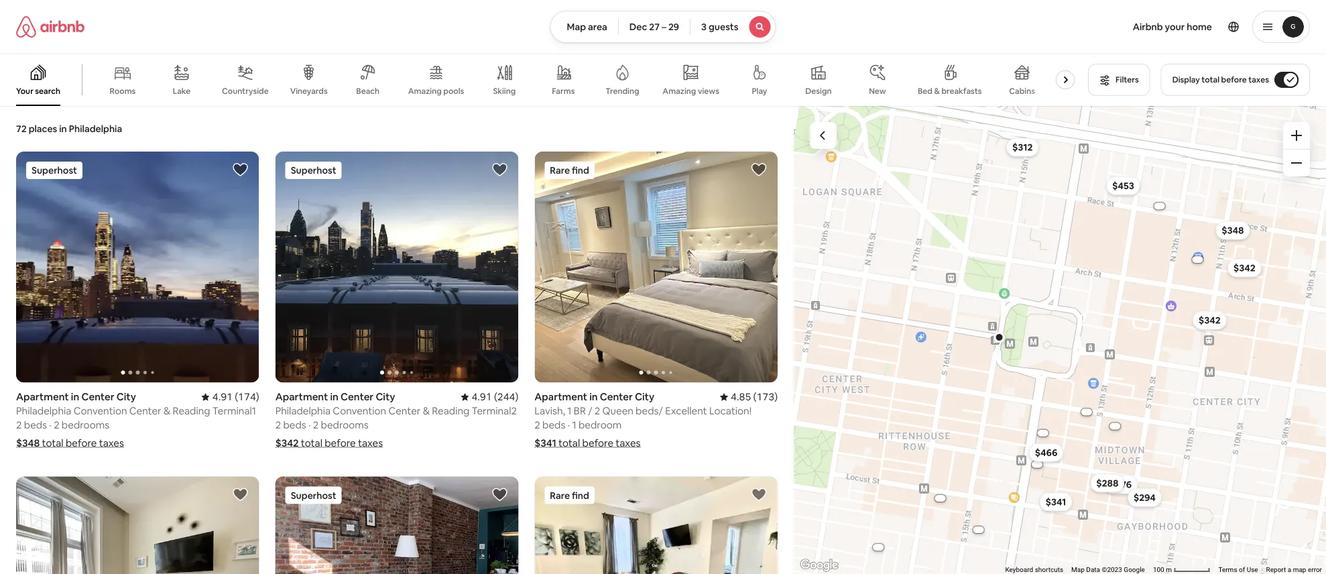 Task type: describe. For each thing, give the bounding box(es) containing it.
$342 inside "apartment in center city philadelphia convention center & reading terminal2 2 beds · 2 bedrooms $342 total before taxes"
[[275, 437, 299, 450]]

filters button
[[1089, 64, 1151, 96]]

taxes inside button
[[1249, 74, 1270, 85]]

philadelphia for apartment in center city philadelphia convention center & reading terminal1 2 beds · 2 bedrooms $348 total before taxes
[[16, 404, 71, 418]]

1 horizontal spatial $342 button
[[1228, 259, 1262, 277]]

taxes inside "apartment in center city philadelphia convention center & reading terminal2 2 beds · 2 bedrooms $342 total before taxes"
[[358, 437, 383, 450]]

cabins
[[1009, 86, 1035, 96]]

m
[[1166, 566, 1172, 574]]

display
[[1173, 74, 1200, 85]]

total inside "apartment in center city philadelphia convention center & reading terminal2 2 beds · 2 bedrooms $342 total before taxes"
[[301, 437, 323, 450]]

dec 27 – 29
[[630, 21, 679, 33]]

home
[[1187, 21, 1213, 33]]

taxes inside apartment in center city philadelphia convention center & reading terminal1 2 beds · 2 bedrooms $348 total before taxes
[[99, 437, 124, 450]]

area
[[588, 21, 607, 33]]

data
[[1087, 566, 1101, 574]]

apartment in center city philadelphia convention center & reading terminal2 2 beds · 2 bedrooms $342 total before taxes
[[275, 390, 517, 450]]

100 m
[[1153, 566, 1174, 574]]

4.91 for 4.91 (244)
[[472, 390, 492, 403]]

map
[[1293, 566, 1307, 574]]

$348 inside button
[[1222, 224, 1244, 236]]

apartment in center city lavish, 1 br / 2 queen beds/ excellent location! 2 beds · 1 bedroom $341 total before taxes
[[535, 390, 752, 450]]

breakfasts
[[942, 86, 982, 96]]

your
[[1165, 21, 1185, 33]]

4.91 (174)
[[212, 390, 259, 403]]

google image
[[797, 557, 842, 574]]

$466
[[1035, 446, 1058, 459]]

beach
[[356, 86, 380, 96]]

4.85 (173)
[[731, 390, 778, 403]]

©2023
[[1102, 566, 1123, 574]]

amazing pools
[[408, 86, 464, 96]]

city for queen
[[635, 390, 655, 403]]

add to wishlist: apartment in center city image for (174)
[[232, 162, 249, 178]]

map area
[[567, 21, 607, 33]]

guests
[[709, 21, 739, 33]]

4.91 (244)
[[472, 390, 519, 403]]

bedrooms for $348
[[62, 419, 109, 432]]

countryside
[[222, 86, 269, 96]]

map for map data ©2023 google
[[1072, 566, 1085, 574]]

bedroom
[[579, 419, 622, 432]]

$341 button
[[1040, 492, 1073, 511]]

reading for terminal1
[[173, 404, 210, 418]]

in for apartment in center city lavish, 1 br / 2 queen beds/ excellent location! 2 beds · 1 bedroom $341 total before taxes
[[590, 390, 598, 403]]

convention for $342
[[333, 404, 386, 418]]

design
[[806, 86, 832, 96]]

$294
[[1134, 492, 1156, 504]]

apartment in center city philadelphia convention center & reading terminal1 2 beds · 2 bedrooms $348 total before taxes
[[16, 390, 256, 450]]

$288 button
[[1091, 474, 1125, 493]]

airbnb your home
[[1133, 21, 1213, 33]]

$348 button
[[1216, 221, 1250, 240]]

reading for terminal2
[[432, 404, 470, 418]]

1 horizontal spatial add to wishlist: apartment in center city image
[[492, 162, 508, 178]]

3 guests
[[702, 21, 739, 33]]

· for $342
[[309, 419, 311, 432]]

dec 27 – 29 button
[[618, 11, 691, 43]]

rooms
[[110, 86, 136, 96]]

taxes inside apartment in center city lavish, 1 br / 2 queen beds/ excellent location! 2 beds · 1 bedroom $341 total before taxes
[[616, 437, 641, 450]]

· inside apartment in center city lavish, 1 br / 2 queen beds/ excellent location! 2 beds · 1 bedroom $341 total before taxes
[[568, 419, 570, 432]]

(173)
[[754, 390, 778, 403]]

$342 for left $342 button
[[1199, 314, 1221, 326]]

lavish,
[[535, 404, 565, 418]]

skiing
[[493, 86, 516, 96]]

beds for $342
[[283, 419, 306, 432]]

views
[[698, 86, 720, 96]]

a
[[1288, 566, 1292, 574]]

google
[[1124, 566, 1145, 574]]

4.91 out of 5 average rating,  174 reviews image
[[202, 390, 259, 403]]

4.85
[[731, 390, 751, 403]]

none search field containing map area
[[550, 11, 776, 43]]

apartment for apartment in center city lavish, 1 br / 2 queen beds/ excellent location! 2 beds · 1 bedroom $341 total before taxes
[[535, 390, 588, 403]]

trending
[[606, 86, 639, 96]]

your
[[16, 86, 33, 96]]

$276 button
[[1105, 475, 1138, 494]]

total inside display total before taxes button
[[1202, 74, 1220, 85]]

report a map error link
[[1267, 566, 1323, 574]]

(244)
[[494, 390, 519, 403]]

$312 button
[[1007, 138, 1039, 157]]

beds/
[[636, 404, 663, 418]]

$341 inside apartment in center city lavish, 1 br / 2 queen beds/ excellent location! 2 beds · 1 bedroom $341 total before taxes
[[535, 437, 557, 450]]

$341 inside button
[[1046, 496, 1067, 508]]

center for $342
[[341, 390, 374, 403]]

amazing views
[[663, 86, 720, 96]]

amazing for amazing pools
[[408, 86, 442, 96]]

4.91 out of 5 average rating,  244 reviews image
[[461, 390, 519, 403]]

excellent
[[665, 404, 707, 418]]

(174)
[[235, 390, 259, 403]]

$466 button
[[1029, 443, 1064, 462]]

$276
[[1111, 479, 1132, 491]]

terminal2
[[472, 404, 517, 418]]

convention for $348
[[74, 404, 127, 418]]

4.91 for 4.91 (174)
[[212, 390, 233, 403]]

keyboard shortcuts
[[1006, 566, 1064, 574]]

$342 for the rightmost $342 button
[[1234, 262, 1256, 274]]

2 horizontal spatial add to wishlist: apartment in center city image
[[751, 487, 767, 503]]

pools
[[443, 86, 464, 96]]

terms
[[1219, 566, 1238, 574]]

29
[[669, 21, 679, 33]]

100
[[1153, 566, 1165, 574]]

/
[[588, 404, 593, 418]]

total inside apartment in center city philadelphia convention center & reading terminal1 2 beds · 2 bedrooms $348 total before taxes
[[42, 437, 63, 450]]

apartment for apartment in center city philadelphia convention center & reading terminal2 2 beds · 2 bedrooms $342 total before taxes
[[275, 390, 328, 403]]

add to wishlist: apartment in center city image for (173)
[[751, 162, 767, 178]]

location!
[[710, 404, 752, 418]]

report
[[1267, 566, 1287, 574]]

1 horizontal spatial 1
[[572, 419, 577, 432]]

before inside "apartment in center city philadelphia convention center & reading terminal2 2 beds · 2 bedrooms $342 total before taxes"
[[325, 437, 356, 450]]

beds for $348
[[24, 419, 47, 432]]



Task type: vqa. For each thing, say whether or not it's contained in the screenshot.
Farms
yes



Task type: locate. For each thing, give the bounding box(es) containing it.
0 horizontal spatial convention
[[74, 404, 127, 418]]

group containing amazing views
[[0, 54, 1081, 106]]

1 horizontal spatial bedrooms
[[321, 419, 369, 432]]

vineyards
[[290, 86, 328, 96]]

4.91
[[212, 390, 233, 403], [472, 390, 492, 403]]

1 horizontal spatial apartment
[[275, 390, 328, 403]]

reading inside "apartment in center city philadelphia convention center & reading terminal2 2 beds · 2 bedrooms $342 total before taxes"
[[432, 404, 470, 418]]

1 horizontal spatial $342
[[1199, 314, 1221, 326]]

1 beds from the left
[[24, 419, 47, 432]]

lake
[[173, 86, 191, 96]]

1 bedrooms from the left
[[62, 419, 109, 432]]

& for apartment in center city philadelphia convention center & reading terminal1 2 beds · 2 bedrooms $348 total before taxes
[[164, 404, 171, 418]]

$453 button
[[1107, 176, 1141, 195]]

1 horizontal spatial $341
[[1046, 496, 1067, 508]]

in
[[59, 123, 67, 135], [71, 390, 79, 403], [330, 390, 339, 403], [590, 390, 598, 403]]

0 horizontal spatial ·
[[49, 419, 52, 432]]

3 guests button
[[690, 11, 776, 43]]

map area button
[[550, 11, 619, 43]]

zoom out image
[[1292, 158, 1302, 168]]

& for apartment in center city philadelphia convention center & reading terminal2 2 beds · 2 bedrooms $342 total before taxes
[[423, 404, 430, 418]]

1 horizontal spatial ·
[[309, 419, 311, 432]]

$342 button
[[1228, 259, 1262, 277], [1193, 311, 1227, 330]]

& inside "apartment in center city philadelphia convention center & reading terminal2 2 beds · 2 bedrooms $342 total before taxes"
[[423, 404, 430, 418]]

2 convention from the left
[[333, 404, 386, 418]]

amazing for amazing views
[[663, 86, 696, 96]]

airbnb your home link
[[1125, 13, 1221, 41]]

2 vertical spatial $342
[[275, 437, 299, 450]]

2 horizontal spatial &
[[935, 86, 940, 96]]

google map
showing 35 stays. region
[[794, 106, 1327, 574]]

0 horizontal spatial amazing
[[408, 86, 442, 96]]

center inside apartment in center city lavish, 1 br / 2 queen beds/ excellent location! 2 beds · 1 bedroom $341 total before taxes
[[600, 390, 633, 403]]

philadelphia for apartment in center city philadelphia convention center & reading terminal2 2 beds · 2 bedrooms $342 total before taxes
[[275, 404, 331, 418]]

2 horizontal spatial beds
[[543, 419, 566, 432]]

· inside "apartment in center city philadelphia convention center & reading terminal2 2 beds · 2 bedrooms $342 total before taxes"
[[309, 419, 311, 432]]

2 horizontal spatial apartment
[[535, 390, 588, 403]]

add to wishlist: apartment in center city image
[[232, 162, 249, 178], [751, 162, 767, 178], [492, 487, 508, 503]]

terms of use
[[1219, 566, 1259, 574]]

search
[[35, 86, 60, 96]]

$348 inside apartment in center city philadelphia convention center & reading terminal1 2 beds · 2 bedrooms $348 total before taxes
[[16, 437, 40, 450]]

& inside apartment in center city philadelphia convention center & reading terminal1 2 beds · 2 bedrooms $348 total before taxes
[[164, 404, 171, 418]]

bedrooms for $342
[[321, 419, 369, 432]]

$341
[[535, 437, 557, 450], [1046, 496, 1067, 508]]

4.91 up terminal2
[[472, 390, 492, 403]]

1 vertical spatial $342
[[1199, 314, 1221, 326]]

center for ·
[[600, 390, 633, 403]]

$348
[[1222, 224, 1244, 236], [16, 437, 40, 450]]

3
[[702, 21, 707, 33]]

3 apartment from the left
[[535, 390, 588, 403]]

keyboard
[[1006, 566, 1034, 574]]

1 · from the left
[[49, 419, 52, 432]]

in for apartment in center city philadelphia convention center & reading terminal2 2 beds · 2 bedrooms $342 total before taxes
[[330, 390, 339, 403]]

0 vertical spatial map
[[567, 21, 586, 33]]

1 down br
[[572, 419, 577, 432]]

0 horizontal spatial bedrooms
[[62, 419, 109, 432]]

27
[[649, 21, 660, 33]]

0 horizontal spatial &
[[164, 404, 171, 418]]

in for apartment in center city philadelphia convention center & reading terminal1 2 beds · 2 bedrooms $348 total before taxes
[[71, 390, 79, 403]]

in inside "apartment in center city philadelphia convention center & reading terminal2 2 beds · 2 bedrooms $342 total before taxes"
[[330, 390, 339, 403]]

1 vertical spatial $341
[[1046, 496, 1067, 508]]

1 vertical spatial $342 button
[[1193, 311, 1227, 330]]

1 horizontal spatial city
[[376, 390, 395, 403]]

br
[[574, 404, 586, 418]]

bed & breakfasts
[[918, 86, 982, 96]]

city
[[117, 390, 136, 403], [376, 390, 395, 403], [635, 390, 655, 403]]

zoom in image
[[1292, 130, 1302, 141]]

1 horizontal spatial $348
[[1222, 224, 1244, 236]]

amazing left pools
[[408, 86, 442, 96]]

$288
[[1097, 477, 1119, 489]]

· for $348
[[49, 419, 52, 432]]

1
[[568, 404, 572, 418], [572, 419, 577, 432]]

center for $348
[[81, 390, 114, 403]]

0 horizontal spatial $341
[[535, 437, 557, 450]]

$341 down $466 button
[[1046, 496, 1067, 508]]

bedrooms inside apartment in center city philadelphia convention center & reading terminal1 2 beds · 2 bedrooms $348 total before taxes
[[62, 419, 109, 432]]

0 vertical spatial 1
[[568, 404, 572, 418]]

–
[[662, 21, 667, 33]]

$312
[[1013, 141, 1033, 153]]

2 horizontal spatial ·
[[568, 419, 570, 432]]

before inside apartment in center city lavish, 1 br / 2 queen beds/ excellent location! 2 beds · 1 bedroom $341 total before taxes
[[582, 437, 614, 450]]

apartment inside "apartment in center city philadelphia convention center & reading terminal2 2 beds · 2 bedrooms $342 total before taxes"
[[275, 390, 328, 403]]

1 vertical spatial $348
[[16, 437, 40, 450]]

add to wishlist: apartment in center city image
[[492, 162, 508, 178], [232, 487, 249, 503], [751, 487, 767, 503]]

1 horizontal spatial beds
[[283, 419, 306, 432]]

apartment inside apartment in center city lavish, 1 br / 2 queen beds/ excellent location! 2 beds · 1 bedroom $341 total before taxes
[[535, 390, 588, 403]]

2 · from the left
[[309, 419, 311, 432]]

$342
[[1234, 262, 1256, 274], [1199, 314, 1221, 326], [275, 437, 299, 450]]

1 reading from the left
[[173, 404, 210, 418]]

2 bedrooms from the left
[[321, 419, 369, 432]]

keyboard shortcuts button
[[1006, 565, 1064, 574]]

0 horizontal spatial add to wishlist: apartment in center city image
[[232, 162, 249, 178]]

100 m button
[[1149, 565, 1215, 574]]

map inside button
[[567, 21, 586, 33]]

city inside "apartment in center city philadelphia convention center & reading terminal2 2 beds · 2 bedrooms $342 total before taxes"
[[376, 390, 395, 403]]

0 vertical spatial $348
[[1222, 224, 1244, 236]]

new
[[869, 86, 886, 96]]

amazing
[[663, 86, 696, 96], [408, 86, 442, 96]]

0 horizontal spatial city
[[117, 390, 136, 403]]

$453
[[1113, 180, 1135, 192]]

2 4.91 from the left
[[472, 390, 492, 403]]

of
[[1239, 566, 1246, 574]]

convention inside "apartment in center city philadelphia convention center & reading terminal2 2 beds · 2 bedrooms $342 total before taxes"
[[333, 404, 386, 418]]

reading down 4.91 out of 5 average rating,  244 reviews image
[[432, 404, 470, 418]]

city for terminal2
[[376, 390, 395, 403]]

map data ©2023 google
[[1072, 566, 1145, 574]]

72
[[16, 123, 27, 135]]

city inside apartment in center city philadelphia convention center & reading terminal1 2 beds · 2 bedrooms $348 total before taxes
[[117, 390, 136, 403]]

apartment
[[16, 390, 69, 403], [275, 390, 328, 403], [535, 390, 588, 403]]

play
[[752, 86, 767, 96]]

error
[[1308, 566, 1323, 574]]

2 horizontal spatial add to wishlist: apartment in center city image
[[751, 162, 767, 178]]

0 horizontal spatial reading
[[173, 404, 210, 418]]

in inside apartment in center city lavish, 1 br / 2 queen beds/ excellent location! 2 beds · 1 bedroom $341 total before taxes
[[590, 390, 598, 403]]

profile element
[[792, 0, 1310, 54]]

reading
[[173, 404, 210, 418], [432, 404, 470, 418]]

airbnb
[[1133, 21, 1163, 33]]

places
[[29, 123, 57, 135]]

&
[[935, 86, 940, 96], [164, 404, 171, 418], [423, 404, 430, 418]]

1 horizontal spatial amazing
[[663, 86, 696, 96]]

use
[[1247, 566, 1259, 574]]

1 vertical spatial map
[[1072, 566, 1085, 574]]

1 horizontal spatial convention
[[333, 404, 386, 418]]

1 horizontal spatial add to wishlist: apartment in center city image
[[492, 487, 508, 503]]

philadelphia
[[69, 123, 122, 135], [16, 404, 71, 418], [275, 404, 331, 418]]

display total before taxes
[[1173, 74, 1270, 85]]

terms of use link
[[1219, 566, 1259, 574]]

reading inside apartment in center city philadelphia convention center & reading terminal1 2 beds · 2 bedrooms $348 total before taxes
[[173, 404, 210, 418]]

in inside apartment in center city philadelphia convention center & reading terminal1 2 beds · 2 bedrooms $348 total before taxes
[[71, 390, 79, 403]]

4.91 up 'terminal1'
[[212, 390, 233, 403]]

2
[[595, 404, 600, 418], [16, 419, 22, 432], [54, 419, 59, 432], [275, 419, 281, 432], [313, 419, 319, 432], [535, 419, 540, 432]]

2 horizontal spatial $342
[[1234, 262, 1256, 274]]

queen
[[603, 404, 634, 418]]

beds inside apartment in center city philadelphia convention center & reading terminal1 2 beds · 2 bedrooms $348 total before taxes
[[24, 419, 47, 432]]

bedrooms inside "apartment in center city philadelphia convention center & reading terminal2 2 beds · 2 bedrooms $342 total before taxes"
[[321, 419, 369, 432]]

apartment inside apartment in center city philadelphia convention center & reading terminal1 2 beds · 2 bedrooms $348 total before taxes
[[16, 390, 69, 403]]

0 horizontal spatial add to wishlist: apartment in center city image
[[232, 487, 249, 503]]

2 city from the left
[[376, 390, 395, 403]]

city inside apartment in center city lavish, 1 br / 2 queen beds/ excellent location! 2 beds · 1 bedroom $341 total before taxes
[[635, 390, 655, 403]]

total
[[1202, 74, 1220, 85], [42, 437, 63, 450], [301, 437, 323, 450], [559, 437, 580, 450]]

map for map area
[[567, 21, 586, 33]]

bed
[[918, 86, 933, 96]]

0 horizontal spatial $348
[[16, 437, 40, 450]]

before inside display total before taxes button
[[1222, 74, 1247, 85]]

2 apartment from the left
[[275, 390, 328, 403]]

beds inside apartment in center city lavish, 1 br / 2 queen beds/ excellent location! 2 beds · 1 bedroom $341 total before taxes
[[543, 419, 566, 432]]

72 places in philadelphia
[[16, 123, 122, 135]]

farms
[[552, 86, 575, 96]]

1 vertical spatial 1
[[572, 419, 577, 432]]

0 horizontal spatial 4.91
[[212, 390, 233, 403]]

0 horizontal spatial apartment
[[16, 390, 69, 403]]

0 horizontal spatial 1
[[568, 404, 572, 418]]

map left area
[[567, 21, 586, 33]]

1 horizontal spatial map
[[1072, 566, 1085, 574]]

taxes
[[1249, 74, 1270, 85], [99, 437, 124, 450], [358, 437, 383, 450], [616, 437, 641, 450]]

1 4.91 from the left
[[212, 390, 233, 403]]

0 vertical spatial $342 button
[[1228, 259, 1262, 277]]

· inside apartment in center city philadelphia convention center & reading terminal1 2 beds · 2 bedrooms $348 total before taxes
[[49, 419, 52, 432]]

philadelphia inside "apartment in center city philadelphia convention center & reading terminal2 2 beds · 2 bedrooms $342 total before taxes"
[[275, 404, 331, 418]]

1 horizontal spatial &
[[423, 404, 430, 418]]

3 · from the left
[[568, 419, 570, 432]]

0 horizontal spatial map
[[567, 21, 586, 33]]

beds inside "apartment in center city philadelphia convention center & reading terminal2 2 beds · 2 bedrooms $342 total before taxes"
[[283, 419, 306, 432]]

2 beds from the left
[[283, 419, 306, 432]]

0 vertical spatial $341
[[535, 437, 557, 450]]

0 vertical spatial $342
[[1234, 262, 1256, 274]]

reading down 4.91 out of 5 average rating,  174 reviews "image"
[[173, 404, 210, 418]]

1 apartment from the left
[[16, 390, 69, 403]]

None search field
[[550, 11, 776, 43]]

city for terminal1
[[117, 390, 136, 403]]

report a map error
[[1267, 566, 1323, 574]]

1 convention from the left
[[74, 404, 127, 418]]

convention inside apartment in center city philadelphia convention center & reading terminal1 2 beds · 2 bedrooms $348 total before taxes
[[74, 404, 127, 418]]

shortcuts
[[1035, 566, 1064, 574]]

0 horizontal spatial $342 button
[[1193, 311, 1227, 330]]

$341 down lavish,
[[535, 437, 557, 450]]

0 horizontal spatial beds
[[24, 419, 47, 432]]

apartment for apartment in center city philadelphia convention center & reading terminal1 2 beds · 2 bedrooms $348 total before taxes
[[16, 390, 69, 403]]

group
[[0, 54, 1081, 106], [16, 152, 259, 383], [275, 152, 519, 383], [535, 152, 778, 383], [16, 477, 259, 574], [275, 477, 519, 574], [535, 477, 778, 574]]

2 reading from the left
[[432, 404, 470, 418]]

terminal1
[[213, 404, 256, 418]]

3 city from the left
[[635, 390, 655, 403]]

filters
[[1116, 74, 1139, 85]]

display total before taxes button
[[1161, 64, 1310, 96]]

1 left br
[[568, 404, 572, 418]]

map left data
[[1072, 566, 1085, 574]]

1 city from the left
[[117, 390, 136, 403]]

bedrooms
[[62, 419, 109, 432], [321, 419, 369, 432]]

your search
[[16, 86, 60, 96]]

total inside apartment in center city lavish, 1 br / 2 queen beds/ excellent location! 2 beds · 1 bedroom $341 total before taxes
[[559, 437, 580, 450]]

beds
[[24, 419, 47, 432], [283, 419, 306, 432], [543, 419, 566, 432]]

0 horizontal spatial $342
[[275, 437, 299, 450]]

4.85 out of 5 average rating,  173 reviews image
[[720, 390, 778, 403]]

1 horizontal spatial 4.91
[[472, 390, 492, 403]]

dec
[[630, 21, 647, 33]]

3 beds from the left
[[543, 419, 566, 432]]

2 horizontal spatial city
[[635, 390, 655, 403]]

1 horizontal spatial reading
[[432, 404, 470, 418]]

amazing left views
[[663, 86, 696, 96]]

$294 button
[[1128, 488, 1162, 507]]

·
[[49, 419, 52, 432], [309, 419, 311, 432], [568, 419, 570, 432]]

philadelphia inside apartment in center city philadelphia convention center & reading terminal1 2 beds · 2 bedrooms $348 total before taxes
[[16, 404, 71, 418]]

before inside apartment in center city philadelphia convention center & reading terminal1 2 beds · 2 bedrooms $348 total before taxes
[[66, 437, 97, 450]]



